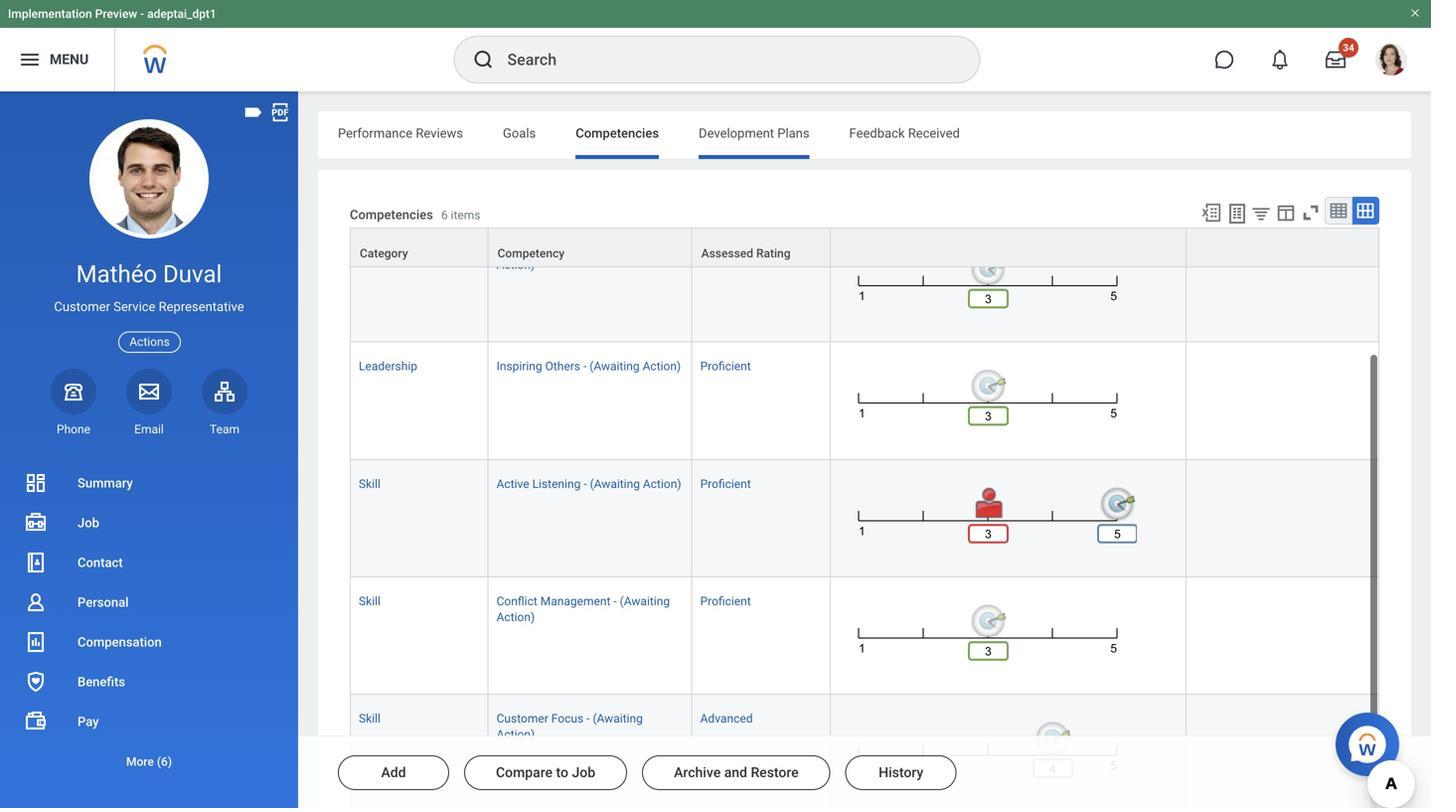 Task type: locate. For each thing, give the bounding box(es) containing it.
job inside job competence - (awaiting action)
[[497, 242, 517, 256]]

compare
[[496, 765, 553, 781]]

(awaiting right the management
[[620, 595, 670, 608]]

job up contact
[[78, 516, 99, 531]]

proficient for active listening - (awaiting action)
[[701, 477, 751, 491]]

1 proficient from the top
[[701, 242, 751, 256]]

3 proficient link from the top
[[701, 473, 751, 491]]

2 row from the top
[[350, 228, 1380, 268]]

tag image
[[243, 101, 265, 123]]

competencies up knowledge 'link'
[[350, 207, 433, 222]]

export to excel image
[[1201, 202, 1223, 224]]

1 skill from the top
[[359, 477, 381, 491]]

list
[[0, 463, 298, 782]]

pay image
[[24, 710, 48, 734]]

representative
[[159, 299, 244, 314]]

tab list
[[318, 111, 1412, 159]]

- right others
[[584, 360, 587, 374]]

proficient link for active listening - (awaiting action)
[[701, 473, 751, 491]]

proficient link for job competence - (awaiting action)
[[701, 238, 751, 256]]

- right listening
[[584, 477, 587, 491]]

1 vertical spatial job
[[78, 516, 99, 531]]

1 horizontal spatial competencies
[[576, 126, 659, 141]]

- for others
[[584, 360, 587, 374]]

inspiring others - (awaiting action)
[[497, 360, 681, 374]]

proficient
[[701, 242, 751, 256], [701, 360, 751, 374], [701, 477, 751, 491], [701, 595, 751, 608]]

- right the management
[[614, 595, 617, 608]]

skill link
[[359, 473, 381, 491], [359, 591, 381, 608], [359, 708, 381, 726]]

4 proficient from the top
[[701, 595, 751, 608]]

2 skill link from the top
[[359, 591, 381, 608]]

1 horizontal spatial job
[[497, 242, 517, 256]]

more (6)
[[126, 755, 172, 769]]

compare to job
[[496, 765, 596, 781]]

2 skill from the top
[[359, 595, 381, 608]]

knowledge
[[359, 242, 418, 256]]

compensation image
[[24, 630, 48, 654]]

-
[[140, 7, 144, 21], [590, 242, 594, 256], [584, 360, 587, 374], [584, 477, 587, 491], [614, 595, 617, 608], [587, 712, 590, 726]]

active listening - (awaiting action) link
[[497, 473, 682, 491]]

mail image
[[137, 380, 161, 404]]

1 horizontal spatial customer
[[497, 712, 549, 726]]

customer inside the navigation pane region
[[54, 299, 110, 314]]

job for job
[[78, 516, 99, 531]]

1 skill link from the top
[[359, 473, 381, 491]]

benefits
[[78, 675, 125, 690]]

(awaiting inside "customer focus - (awaiting action)"
[[593, 712, 643, 726]]

competency button
[[489, 229, 692, 267]]

development
[[699, 126, 775, 141]]

archive and restore
[[674, 765, 799, 781]]

proficient link
[[701, 238, 751, 256], [701, 356, 751, 374], [701, 473, 751, 491], [701, 591, 751, 608]]

- for management
[[614, 595, 617, 608]]

(awaiting right others
[[590, 360, 640, 374]]

add
[[381, 765, 406, 781]]

4 cell from the top
[[1187, 578, 1380, 695]]

4 proficient link from the top
[[701, 591, 751, 608]]

action) inside "customer focus - (awaiting action)"
[[497, 728, 535, 742]]

(awaiting inside job competence - (awaiting action)
[[596, 242, 647, 256]]

(awaiting for management
[[620, 595, 670, 608]]

3 skill from the top
[[359, 712, 381, 726]]

5 cell from the top
[[1187, 695, 1380, 808]]

row containing knowledge
[[350, 225, 1380, 343]]

add button
[[338, 756, 449, 791]]

proficient for job competence - (awaiting action)
[[701, 242, 751, 256]]

job right to
[[572, 765, 596, 781]]

- right focus
[[587, 712, 590, 726]]

(awaiting for others
[[590, 360, 640, 374]]

action) for active listening - (awaiting action)
[[643, 477, 682, 491]]

customer down 'mathéo'
[[54, 299, 110, 314]]

1 vertical spatial skill
[[359, 595, 381, 608]]

row
[[350, 225, 1380, 343], [350, 228, 1380, 268], [350, 343, 1380, 460], [350, 460, 1380, 578], [350, 578, 1380, 695], [350, 695, 1380, 808]]

cell for customer focus - (awaiting action)
[[1187, 695, 1380, 808]]

3 cell from the top
[[1187, 460, 1380, 578]]

- inside "customer focus - (awaiting action)"
[[587, 712, 590, 726]]

justify image
[[18, 48, 42, 72]]

proficient link for conflict management - (awaiting action)
[[701, 591, 751, 608]]

export to worksheets image
[[1226, 202, 1250, 226]]

(awaiting for competence
[[596, 242, 647, 256]]

competencies right goals
[[576, 126, 659, 141]]

close environment banner image
[[1410, 7, 1422, 19]]

pay link
[[0, 702, 298, 742]]

customer left focus
[[497, 712, 549, 726]]

feedback received
[[850, 126, 960, 141]]

development plans
[[699, 126, 810, 141]]

summary link
[[0, 463, 298, 503]]

2 vertical spatial skill
[[359, 712, 381, 726]]

compare to job button
[[464, 756, 628, 791]]

team mathéo duval element
[[202, 421, 248, 437]]

- inside menu banner
[[140, 7, 144, 21]]

cell for job competence - (awaiting action)
[[1187, 225, 1380, 343]]

tab list containing performance reviews
[[318, 111, 1412, 159]]

click to view/edit grid preferences image
[[1276, 202, 1298, 224]]

leadership link
[[359, 356, 418, 374]]

notifications large image
[[1271, 50, 1291, 70]]

1 vertical spatial skill link
[[359, 591, 381, 608]]

more
[[126, 755, 154, 769]]

job left competence
[[497, 242, 517, 256]]

0 horizontal spatial customer
[[54, 299, 110, 314]]

skill
[[359, 477, 381, 491], [359, 595, 381, 608], [359, 712, 381, 726]]

email mathéo duval element
[[126, 421, 172, 437]]

assessed rating button
[[693, 229, 831, 267]]

1 cell from the top
[[1187, 225, 1380, 343]]

action) inside job competence - (awaiting action)
[[497, 258, 535, 272]]

0 vertical spatial customer
[[54, 299, 110, 314]]

pay
[[78, 715, 99, 729]]

0 vertical spatial skill link
[[359, 473, 381, 491]]

3 row from the top
[[350, 343, 1380, 460]]

2 vertical spatial job
[[572, 765, 596, 781]]

cell for active listening - (awaiting action)
[[1187, 460, 1380, 578]]

toolbar
[[1192, 197, 1380, 228]]

0 horizontal spatial job
[[78, 516, 99, 531]]

job inside button
[[572, 765, 596, 781]]

action)
[[497, 258, 535, 272], [643, 360, 681, 374], [643, 477, 682, 491], [497, 611, 535, 624], [497, 728, 535, 742]]

2 cell from the top
[[1187, 343, 1380, 460]]

row containing leadership
[[350, 343, 1380, 460]]

2 vertical spatial skill link
[[359, 708, 381, 726]]

(awaiting right listening
[[590, 477, 640, 491]]

1 vertical spatial competencies
[[350, 207, 433, 222]]

3 skill link from the top
[[359, 708, 381, 726]]

view printable version (pdf) image
[[269, 101, 291, 123]]

job link
[[0, 503, 298, 543]]

competencies for competencies
[[576, 126, 659, 141]]

phone mathéo duval element
[[51, 421, 96, 437]]

2 proficient from the top
[[701, 360, 751, 374]]

1 vertical spatial customer
[[497, 712, 549, 726]]

actions
[[129, 335, 170, 349]]

duval
[[163, 260, 222, 288]]

(awaiting right focus
[[593, 712, 643, 726]]

- right "preview" on the left of page
[[140, 7, 144, 21]]

0 vertical spatial job
[[497, 242, 517, 256]]

advanced
[[701, 712, 753, 726]]

inbox large image
[[1327, 50, 1346, 70]]

conflict
[[497, 595, 538, 608]]

contact
[[78, 555, 123, 570]]

competencies inside tab list
[[576, 126, 659, 141]]

service
[[114, 299, 156, 314]]

2 horizontal spatial job
[[572, 765, 596, 781]]

received
[[909, 126, 960, 141]]

table image
[[1330, 201, 1349, 221]]

skill for customer
[[359, 712, 381, 726]]

proficient for conflict management - (awaiting action)
[[701, 595, 751, 608]]

phone image
[[60, 380, 88, 404]]

0 vertical spatial skill
[[359, 477, 381, 491]]

job competence - (awaiting action)
[[497, 242, 647, 272]]

3 proficient from the top
[[701, 477, 751, 491]]

select to filter grid data image
[[1251, 203, 1273, 224]]

job inside the navigation pane region
[[78, 516, 99, 531]]

contact image
[[24, 551, 48, 575]]

(awaiting right competence
[[596, 242, 647, 256]]

4 row from the top
[[350, 460, 1380, 578]]

- inside conflict management - (awaiting action)
[[614, 595, 617, 608]]

action) inside conflict management - (awaiting action)
[[497, 611, 535, 624]]

compensation
[[78, 635, 162, 650]]

cell
[[1187, 225, 1380, 343], [1187, 343, 1380, 460], [1187, 460, 1380, 578], [1187, 578, 1380, 695], [1187, 695, 1380, 808]]

cell for conflict management - (awaiting action)
[[1187, 578, 1380, 695]]

benefits image
[[24, 670, 48, 694]]

2 proficient link from the top
[[701, 356, 751, 374]]

6
[[441, 208, 448, 222]]

knowledge link
[[359, 238, 418, 256]]

(awaiting for listening
[[590, 477, 640, 491]]

conflict management - (awaiting action) link
[[497, 591, 670, 624]]

5 row from the top
[[350, 578, 1380, 695]]

benefits link
[[0, 662, 298, 702]]

1 proficient link from the top
[[701, 238, 751, 256]]

0 horizontal spatial competencies
[[350, 207, 433, 222]]

team
[[210, 422, 240, 436]]

- right competence
[[590, 242, 594, 256]]

- inside job competence - (awaiting action)
[[590, 242, 594, 256]]

category
[[360, 247, 408, 261]]

profile logan mcneil image
[[1376, 44, 1408, 80]]

0 vertical spatial competencies
[[576, 126, 659, 141]]

inspiring others - (awaiting action) link
[[497, 356, 681, 374]]

(awaiting
[[596, 242, 647, 256], [590, 360, 640, 374], [590, 477, 640, 491], [620, 595, 670, 608], [593, 712, 643, 726]]

more (6) button
[[0, 750, 298, 774]]

(awaiting inside conflict management - (awaiting action)
[[620, 595, 670, 608]]

search image
[[472, 48, 496, 72]]

job image
[[24, 511, 48, 535]]

customer
[[54, 299, 110, 314], [497, 712, 549, 726]]

1 row from the top
[[350, 225, 1380, 343]]

customer inside "customer focus - (awaiting action)"
[[497, 712, 549, 726]]



Task type: vqa. For each thing, say whether or not it's contained in the screenshot.
6th row from the bottom of the page
yes



Task type: describe. For each thing, give the bounding box(es) containing it.
job for job competence - (awaiting action)
[[497, 242, 517, 256]]

- for competence
[[590, 242, 594, 256]]

cell for inspiring others - (awaiting action)
[[1187, 343, 1380, 460]]

proficient for inspiring others - (awaiting action)
[[701, 360, 751, 374]]

mathéo
[[76, 260, 157, 288]]

active
[[497, 477, 530, 491]]

view team image
[[213, 380, 237, 404]]

phone button
[[51, 369, 96, 437]]

summary image
[[24, 471, 48, 495]]

feedback
[[850, 126, 905, 141]]

(6)
[[157, 755, 172, 769]]

customer focus - (awaiting action) link
[[497, 708, 643, 742]]

6 row from the top
[[350, 695, 1380, 808]]

- for focus
[[587, 712, 590, 726]]

34 button
[[1315, 38, 1359, 82]]

competencies 6 items
[[350, 207, 481, 222]]

fullscreen image
[[1301, 202, 1323, 224]]

listening
[[533, 477, 581, 491]]

preview
[[95, 7, 137, 21]]

skill link for customer focus - (awaiting action)
[[359, 708, 381, 726]]

list containing summary
[[0, 463, 298, 782]]

active listening - (awaiting action)
[[497, 477, 682, 491]]

management
[[541, 595, 611, 608]]

conflict management - (awaiting action)
[[497, 595, 670, 624]]

personal
[[78, 595, 129, 610]]

adeptai_dpt1
[[147, 7, 217, 21]]

contact link
[[0, 543, 298, 583]]

navigation pane region
[[0, 91, 298, 808]]

goals
[[503, 126, 536, 141]]

leadership
[[359, 360, 418, 374]]

and
[[725, 765, 748, 781]]

skill for conflict
[[359, 595, 381, 608]]

implementation preview -   adeptai_dpt1
[[8, 7, 217, 21]]

team link
[[202, 369, 248, 437]]

phone
[[57, 422, 90, 436]]

skill link for conflict management - (awaiting action)
[[359, 591, 381, 608]]

to
[[556, 765, 569, 781]]

customer service representative
[[54, 299, 244, 314]]

action) for customer focus - (awaiting action)
[[497, 728, 535, 742]]

competencies for competencies 6 items
[[350, 207, 433, 222]]

mathéo duval
[[76, 260, 222, 288]]

personal link
[[0, 583, 298, 623]]

customer for customer focus - (awaiting action)
[[497, 712, 549, 726]]

34
[[1344, 42, 1355, 54]]

archive and restore button
[[642, 756, 831, 791]]

inspiring
[[497, 360, 543, 374]]

compensation link
[[0, 623, 298, 662]]

reviews
[[416, 126, 463, 141]]

action) for conflict management - (awaiting action)
[[497, 611, 535, 624]]

skill for active
[[359, 477, 381, 491]]

focus
[[552, 712, 584, 726]]

history
[[879, 765, 924, 781]]

email button
[[126, 369, 172, 437]]

implementation
[[8, 7, 92, 21]]

customer focus - (awaiting action)
[[497, 712, 643, 742]]

customer for customer service representative
[[54, 299, 110, 314]]

others
[[546, 360, 581, 374]]

skill link for active listening - (awaiting action)
[[359, 473, 381, 491]]

action bar region
[[298, 736, 1432, 808]]

actions button
[[119, 332, 181, 353]]

rating
[[757, 247, 791, 261]]

action) for job competence - (awaiting action)
[[497, 258, 535, 272]]

expand table image
[[1356, 201, 1376, 221]]

- for preview
[[140, 7, 144, 21]]

performance reviews
[[338, 126, 463, 141]]

row containing category
[[350, 228, 1380, 268]]

job competence - (awaiting action) link
[[497, 238, 647, 272]]

advanced link
[[701, 708, 753, 726]]

performance
[[338, 126, 413, 141]]

action) for inspiring others - (awaiting action)
[[643, 360, 681, 374]]

items
[[451, 208, 481, 222]]

restore
[[751, 765, 799, 781]]

Search Workday  search field
[[508, 38, 939, 82]]

more (6) button
[[0, 742, 298, 782]]

(awaiting for focus
[[593, 712, 643, 726]]

menu button
[[0, 28, 115, 91]]

- for listening
[[584, 477, 587, 491]]

assessed
[[702, 247, 754, 261]]

history button
[[846, 756, 957, 791]]

plans
[[778, 126, 810, 141]]

summary
[[78, 476, 133, 491]]

archive
[[674, 765, 721, 781]]

menu banner
[[0, 0, 1432, 91]]

proficient link for inspiring others - (awaiting action)
[[701, 356, 751, 374]]

category button
[[351, 229, 488, 267]]

competency
[[498, 247, 565, 261]]

competence
[[520, 242, 587, 256]]

assessed rating
[[702, 247, 791, 261]]

menu
[[50, 51, 89, 68]]

email
[[134, 422, 164, 436]]

personal image
[[24, 591, 48, 615]]



